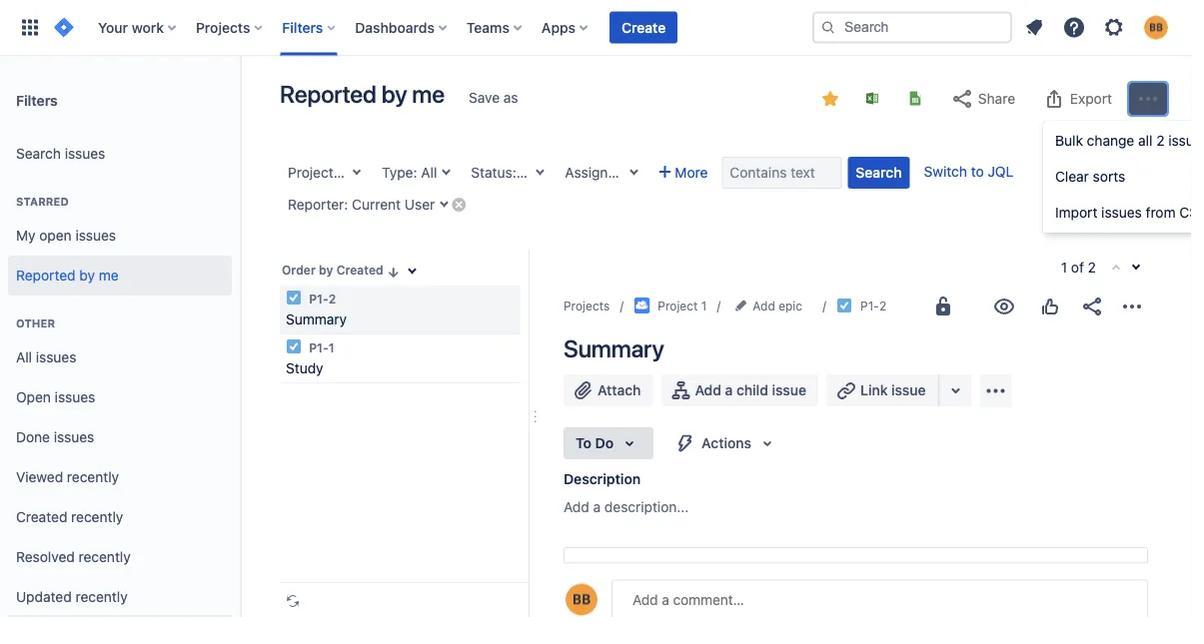 Task type: locate. For each thing, give the bounding box(es) containing it.
reported by me down dashboards
[[280, 80, 445, 108]]

add inside popup button
[[753, 299, 775, 313]]

1 for project 1
[[701, 299, 707, 313]]

all inside other group
[[16, 349, 32, 366]]

reported by me
[[280, 80, 445, 108], [16, 267, 119, 284]]

change
[[1087, 132, 1134, 149]]

issue right child
[[772, 382, 806, 399]]

to left "start"
[[802, 594, 815, 610]]

me down my open issues link
[[99, 267, 119, 284]]

issues right "open"
[[75, 227, 116, 244]]

your work button
[[92, 11, 184, 43]]

2 left no restrictions "image"
[[879, 299, 886, 313]]

search issues
[[16, 145, 105, 162]]

sidebar navigation image
[[218, 80, 262, 120]]

0 vertical spatial projects
[[196, 19, 250, 35]]

1 right task icon at the bottom left of the page
[[329, 341, 334, 355]]

reported down "open"
[[16, 267, 76, 284]]

by down dashboards
[[381, 80, 407, 108]]

p1- left copy link to issue image
[[860, 299, 879, 313]]

watch options: you are not watching this issue, 0 people watching image
[[992, 295, 1016, 319]]

vote options: no one has voted for this issue yet. image
[[1038, 295, 1062, 319]]

recently down viewed recently link
[[71, 509, 123, 526]]

start
[[819, 594, 849, 610]]

search for search issues
[[16, 145, 61, 162]]

pinned fields
[[577, 560, 664, 577]]

viewed
[[16, 469, 63, 486]]

notifications image
[[1022, 15, 1046, 39]]

reported inside starred "group"
[[16, 267, 76, 284]]

summary up p1-1
[[286, 311, 347, 328]]

2 down order by created
[[329, 292, 336, 306]]

all issues link
[[8, 338, 232, 378]]

jql
[[988, 163, 1013, 180]]

a left child
[[725, 382, 733, 399]]

all for assignee: all
[[631, 164, 647, 181]]

starred
[[16, 195, 69, 208]]

your profile and settings image
[[1144, 15, 1168, 39]]

a for child
[[725, 382, 733, 399]]

actions image
[[1120, 295, 1144, 319]]

project 1
[[658, 299, 707, 313]]

filters up search issues
[[16, 92, 58, 108]]

field
[[736, 594, 764, 610]]

recently for updated recently
[[75, 589, 128, 606]]

recently for resolved recently
[[79, 549, 131, 566]]

to do button
[[564, 428, 654, 460]]

reported down filters dropdown button on the top of page
[[280, 80, 376, 108]]

1 vertical spatial reported by me
[[16, 267, 119, 284]]

2 vertical spatial add
[[564, 499, 589, 516]]

created recently
[[16, 509, 123, 526]]

0 horizontal spatial p1-2
[[306, 292, 336, 306]]

p1-2 down order by created
[[306, 292, 336, 306]]

recently down resolved recently link
[[75, 589, 128, 606]]

issues for search
[[65, 145, 105, 162]]

save as
[[469, 89, 518, 106]]

summary up the attach
[[564, 335, 664, 363]]

1 vertical spatial 1
[[701, 299, 707, 313]]

0 vertical spatial filters
[[282, 19, 323, 35]]

0 vertical spatial summary
[[286, 311, 347, 328]]

0 horizontal spatial me
[[99, 267, 119, 284]]

1 horizontal spatial created
[[336, 263, 383, 277]]

all down other
[[16, 349, 32, 366]]

clear sorts link
[[1043, 161, 1192, 193]]

issues down clear sorts link
[[1101, 204, 1142, 221]]

add
[[753, 299, 775, 313], [695, 382, 721, 399], [564, 499, 589, 516]]

2 horizontal spatial to
[[971, 163, 984, 180]]

a down description at bottom
[[593, 499, 601, 516]]

p1- right task icon at the bottom left of the page
[[309, 341, 329, 355]]

add left epic
[[753, 299, 775, 313]]

recently up created recently
[[67, 469, 119, 486]]

0 vertical spatial add
[[753, 299, 775, 313]]

recently down created recently link
[[79, 549, 131, 566]]

1 horizontal spatial projects
[[564, 299, 610, 313]]

0 horizontal spatial to
[[708, 594, 721, 610]]

type:
[[382, 164, 417, 181]]

all for status: all
[[520, 164, 536, 181]]

projects left project 1 icon
[[564, 299, 610, 313]]

search
[[16, 145, 61, 162], [856, 164, 902, 181]]

p1-2 left no restrictions "image"
[[860, 299, 886, 313]]

save
[[469, 89, 500, 106]]

resolved recently link
[[8, 538, 232, 578]]

project
[[658, 299, 698, 313]]

1 of 2
[[1061, 259, 1096, 276]]

add app image
[[984, 379, 1008, 403]]

create
[[622, 19, 666, 35]]

issues right open
[[55, 389, 95, 406]]

cs
[[1179, 204, 1192, 221]]

a left the field
[[725, 594, 732, 610]]

issue
[[772, 382, 806, 399], [891, 382, 926, 399]]

resolved recently
[[16, 549, 131, 566]]

1 vertical spatial add
[[695, 382, 721, 399]]

add epic
[[753, 299, 802, 313]]

projects inside projects "popup button"
[[196, 19, 250, 35]]

issues for done
[[54, 429, 94, 446]]

search inside button
[[856, 164, 902, 181]]

all up reporter: current user
[[341, 164, 357, 181]]

2 vertical spatial 1
[[329, 341, 334, 355]]

actions
[[702, 435, 751, 452]]

0 horizontal spatial issue
[[772, 382, 806, 399]]

to right next
[[708, 594, 721, 610]]

0 vertical spatial reported
[[280, 80, 376, 108]]

search for search
[[856, 164, 902, 181]]

me left save
[[412, 80, 445, 108]]

order by created link
[[280, 258, 403, 282]]

task image
[[286, 290, 302, 306], [836, 298, 852, 314]]

fields
[[627, 560, 664, 577]]

status:
[[471, 164, 516, 181]]

1 vertical spatial projects
[[564, 299, 610, 313]]

assignee:
[[565, 164, 628, 181]]

order by created
[[282, 263, 383, 277]]

my
[[16, 227, 36, 244]]

summary
[[286, 311, 347, 328], [564, 335, 664, 363]]

by inside starred "group"
[[79, 267, 95, 284]]

recently
[[67, 469, 119, 486], [71, 509, 123, 526], [79, 549, 131, 566], [75, 589, 128, 606]]

0 vertical spatial created
[[336, 263, 383, 277]]

add for add a description...
[[564, 499, 589, 516]]

open
[[16, 389, 51, 406]]

2 horizontal spatial add
[[753, 299, 775, 313]]

remove criteria image
[[451, 196, 467, 212]]

issues for open
[[55, 389, 95, 406]]

help image
[[1062, 15, 1086, 39]]

0 horizontal spatial reported by me
[[16, 267, 119, 284]]

task image down order
[[286, 290, 302, 306]]

project: all
[[288, 164, 357, 181]]

1
[[1061, 259, 1067, 276], [701, 299, 707, 313], [329, 341, 334, 355]]

the
[[632, 594, 653, 610]]

p1-2
[[306, 292, 336, 306], [860, 299, 886, 313]]

export
[[1070, 90, 1112, 107]]

share link
[[940, 83, 1025, 115]]

to left jql
[[971, 163, 984, 180]]

add a child issue button
[[661, 375, 818, 407]]

1 horizontal spatial by
[[319, 263, 333, 277]]

filters inside dropdown button
[[282, 19, 323, 35]]

add inside button
[[695, 382, 721, 399]]

all for type: all
[[421, 164, 437, 181]]

0 vertical spatial me
[[412, 80, 445, 108]]

created down viewed
[[16, 509, 67, 526]]

2 right of
[[1088, 259, 1096, 276]]

created inside other group
[[16, 509, 67, 526]]

banner
[[0, 0, 1192, 56]]

small image
[[822, 91, 838, 107]]

0 horizontal spatial add
[[564, 499, 589, 516]]

2 horizontal spatial 1
[[1061, 259, 1067, 276]]

issues up 'viewed recently'
[[54, 429, 94, 446]]

1 horizontal spatial reported
[[280, 80, 376, 108]]

share image
[[1080, 295, 1104, 319]]

1 left of
[[1061, 259, 1067, 276]]

a for description...
[[593, 499, 601, 516]]

projects
[[196, 19, 250, 35], [564, 299, 610, 313]]

1 horizontal spatial 1
[[701, 299, 707, 313]]

0 vertical spatial 1
[[1061, 259, 1067, 276]]

all right the type:
[[421, 164, 437, 181]]

1 vertical spatial a
[[593, 499, 601, 516]]

add epic button
[[731, 296, 808, 316]]

0 vertical spatial a
[[725, 382, 733, 399]]

pinned
[[577, 560, 623, 577]]

0 horizontal spatial by
[[79, 267, 95, 284]]

issues up starred
[[65, 145, 105, 162]]

all right status:
[[520, 164, 536, 181]]

2 right all
[[1156, 132, 1165, 149]]

all right assignee:
[[631, 164, 647, 181]]

p1-1
[[306, 341, 334, 355]]

1 horizontal spatial issue
[[891, 382, 926, 399]]

banner containing your work
[[0, 0, 1192, 56]]

1 vertical spatial search
[[856, 164, 902, 181]]

1 vertical spatial summary
[[564, 335, 664, 363]]

to for next
[[708, 594, 721, 610]]

filters right projects "popup button"
[[282, 19, 323, 35]]

1 horizontal spatial reported by me
[[280, 80, 445, 108]]

0 vertical spatial search
[[16, 145, 61, 162]]

task image left p1-2 link
[[836, 298, 852, 314]]

0 horizontal spatial 1
[[329, 341, 334, 355]]

open in microsoft excel image
[[864, 90, 880, 106]]

link issue
[[860, 382, 926, 399]]

save as button
[[459, 82, 528, 114]]

1 vertical spatial reported
[[16, 267, 76, 284]]

link web pages and more image
[[944, 379, 968, 403]]

status: all
[[471, 164, 536, 181]]

0 horizontal spatial created
[[16, 509, 67, 526]]

by down my open issues
[[79, 267, 95, 284]]

created left small image
[[336, 263, 383, 277]]

1 horizontal spatial me
[[412, 80, 445, 108]]

1 right project
[[701, 299, 707, 313]]

by for "reported by me" link
[[79, 267, 95, 284]]

1 horizontal spatial search
[[856, 164, 902, 181]]

add for add a child issue
[[695, 382, 721, 399]]

0 horizontal spatial filters
[[16, 92, 58, 108]]

jira software image
[[52, 15, 76, 39], [52, 15, 76, 39]]

to do
[[576, 435, 614, 452]]

1 vertical spatial created
[[16, 509, 67, 526]]

0 horizontal spatial search
[[16, 145, 61, 162]]

a inside add a child issue button
[[725, 382, 733, 399]]

p1- down order by created
[[309, 292, 329, 306]]

1 horizontal spatial filters
[[282, 19, 323, 35]]

project:
[[288, 164, 337, 181]]

projects up sidebar navigation icon
[[196, 19, 250, 35]]

0 horizontal spatial projects
[[196, 19, 250, 35]]

0 horizontal spatial reported
[[16, 267, 76, 284]]

1 horizontal spatial add
[[695, 382, 721, 399]]

issue right link
[[891, 382, 926, 399]]

reported by me down my open issues
[[16, 267, 119, 284]]

issues for import
[[1101, 204, 1142, 221]]

to
[[971, 163, 984, 180], [708, 594, 721, 610], [802, 594, 815, 610]]

Add a comment… field
[[611, 580, 1148, 617]]

search left 'switch'
[[856, 164, 902, 181]]

updated recently
[[16, 589, 128, 606]]

projects link
[[564, 296, 610, 316]]

recently for created recently
[[71, 509, 123, 526]]

1 vertical spatial me
[[99, 267, 119, 284]]

add down description at bottom
[[564, 499, 589, 516]]

all
[[1138, 132, 1152, 149]]

search issues link
[[8, 134, 232, 174]]

issues down other
[[36, 349, 76, 366]]

by right order
[[319, 263, 333, 277]]

search up starred
[[16, 145, 61, 162]]

add left child
[[695, 382, 721, 399]]

reported
[[280, 80, 376, 108], [16, 267, 76, 284]]

done issues link
[[8, 418, 232, 458]]

p1-
[[309, 292, 329, 306], [860, 299, 879, 313], [309, 341, 329, 355]]

from
[[1146, 204, 1176, 221]]

created
[[336, 263, 383, 277], [16, 509, 67, 526]]

dashboards button
[[349, 11, 455, 43]]



Task type: describe. For each thing, give the bounding box(es) containing it.
my open issues
[[16, 227, 116, 244]]

more
[[675, 164, 708, 181]]

open
[[39, 227, 72, 244]]

small image
[[385, 264, 401, 280]]

2 vertical spatial a
[[725, 594, 732, 610]]

pinning.
[[852, 594, 904, 610]]

issues inside starred "group"
[[75, 227, 116, 244]]

description...
[[604, 499, 689, 516]]

epic
[[779, 299, 802, 313]]

hide message image
[[1115, 557, 1139, 581]]

open issues
[[16, 389, 95, 406]]

on
[[612, 594, 628, 610]]

by for order by created link
[[319, 263, 333, 277]]

1 vertical spatial filters
[[16, 92, 58, 108]]

next
[[676, 594, 704, 610]]

create button
[[610, 11, 678, 43]]

description
[[564, 471, 641, 488]]

share
[[978, 90, 1015, 107]]

dashboards
[[355, 19, 435, 35]]

switch
[[924, 163, 967, 180]]

switch to jql link
[[924, 163, 1013, 180]]

all for project: all
[[341, 164, 357, 181]]

viewed recently
[[16, 469, 119, 486]]

of
[[1071, 259, 1084, 276]]

link issue button
[[826, 375, 940, 407]]

bulk change all 2 issu link
[[1043, 125, 1192, 157]]

1 issue from the left
[[772, 382, 806, 399]]

appswitcher icon image
[[18, 15, 42, 39]]

1 horizontal spatial to
[[802, 594, 815, 610]]

other group
[[8, 296, 232, 617]]

0 vertical spatial reported by me
[[280, 80, 445, 108]]

1 horizontal spatial task image
[[836, 298, 852, 314]]

profile image of bob builder image
[[566, 584, 598, 616]]

copy link to issue image
[[882, 298, 898, 314]]

switch to jql
[[924, 163, 1013, 180]]

1 horizontal spatial summary
[[564, 335, 664, 363]]

add a description...
[[564, 499, 689, 516]]

search button
[[848, 157, 910, 189]]

user
[[405, 196, 435, 213]]

add a child issue
[[695, 382, 806, 399]]

projects button
[[190, 11, 270, 43]]

project 1 link
[[634, 296, 707, 316]]

reported by me inside starred "group"
[[16, 267, 119, 284]]

to for switch
[[971, 163, 984, 180]]

filters button
[[276, 11, 343, 43]]

assignee: all
[[565, 164, 647, 181]]

export button
[[1032, 83, 1122, 115]]

1 for p1-1
[[329, 341, 334, 355]]

type: all
[[382, 164, 437, 181]]

0 horizontal spatial summary
[[286, 311, 347, 328]]

apps button
[[535, 11, 596, 43]]

order
[[282, 263, 316, 277]]

apps
[[541, 19, 576, 35]]

me inside starred "group"
[[99, 267, 119, 284]]

2 horizontal spatial by
[[381, 80, 407, 108]]

teams
[[467, 19, 509, 35]]

0 horizontal spatial task image
[[286, 290, 302, 306]]

2 issue from the left
[[891, 382, 926, 399]]

more button
[[651, 157, 716, 189]]

bulk change all 2 issu
[[1055, 132, 1192, 149]]

issues for all
[[36, 349, 76, 366]]

p1-2 link
[[860, 296, 886, 316]]

reporter:
[[288, 196, 348, 213]]

next to a field label to start pinning.
[[673, 594, 904, 610]]

p1- for study
[[309, 341, 329, 355]]

resolved
[[16, 549, 75, 566]]

teams button
[[461, 11, 529, 43]]

no restrictions image
[[931, 295, 955, 319]]

Search field
[[812, 11, 1012, 43]]

project 1 image
[[634, 298, 650, 314]]

open issues link
[[8, 378, 232, 418]]

my open issues link
[[8, 216, 232, 256]]

bulk
[[1055, 132, 1083, 149]]

settings image
[[1102, 15, 1126, 39]]

open in google sheets image
[[907, 90, 923, 106]]

projects for projects "popup button"
[[196, 19, 250, 35]]

not available - this is the first issue image
[[1108, 261, 1124, 277]]

recently for viewed recently
[[67, 469, 119, 486]]

clear
[[1055, 168, 1089, 185]]

search image
[[820, 19, 836, 35]]

done issues
[[16, 429, 94, 446]]

updated
[[16, 589, 72, 606]]

work
[[132, 19, 164, 35]]

your
[[98, 19, 128, 35]]

import issues from cs
[[1055, 204, 1192, 221]]

all issues
[[16, 349, 76, 366]]

reported by me link
[[8, 256, 232, 296]]

current
[[352, 196, 401, 213]]

click
[[577, 594, 608, 610]]

viewed recently link
[[8, 458, 232, 498]]

task image
[[286, 339, 302, 355]]

starred group
[[8, 174, 232, 302]]

your work
[[98, 19, 164, 35]]

do
[[595, 435, 614, 452]]

other
[[16, 317, 55, 330]]

created recently link
[[8, 498, 232, 538]]

import issues from cs link
[[1043, 197, 1192, 229]]

next issue 'p1-1' ( type 'j' ) image
[[1128, 260, 1144, 276]]

done
[[16, 429, 50, 446]]

primary element
[[12, 0, 812, 55]]

p1- for summary
[[309, 292, 329, 306]]

attach
[[598, 382, 641, 399]]

issu
[[1168, 132, 1192, 149]]

1 horizontal spatial p1-2
[[860, 299, 886, 313]]

Search issues using keywords text field
[[722, 157, 842, 189]]

to
[[576, 435, 592, 452]]

sorts
[[1093, 168, 1125, 185]]

clear sorts
[[1055, 168, 1125, 185]]

label
[[768, 594, 798, 610]]

updated recently link
[[8, 578, 232, 617]]

projects for projects link
[[564, 299, 610, 313]]

add for add epic
[[753, 299, 775, 313]]



Task type: vqa. For each thing, say whether or not it's contained in the screenshot.
Team-
no



